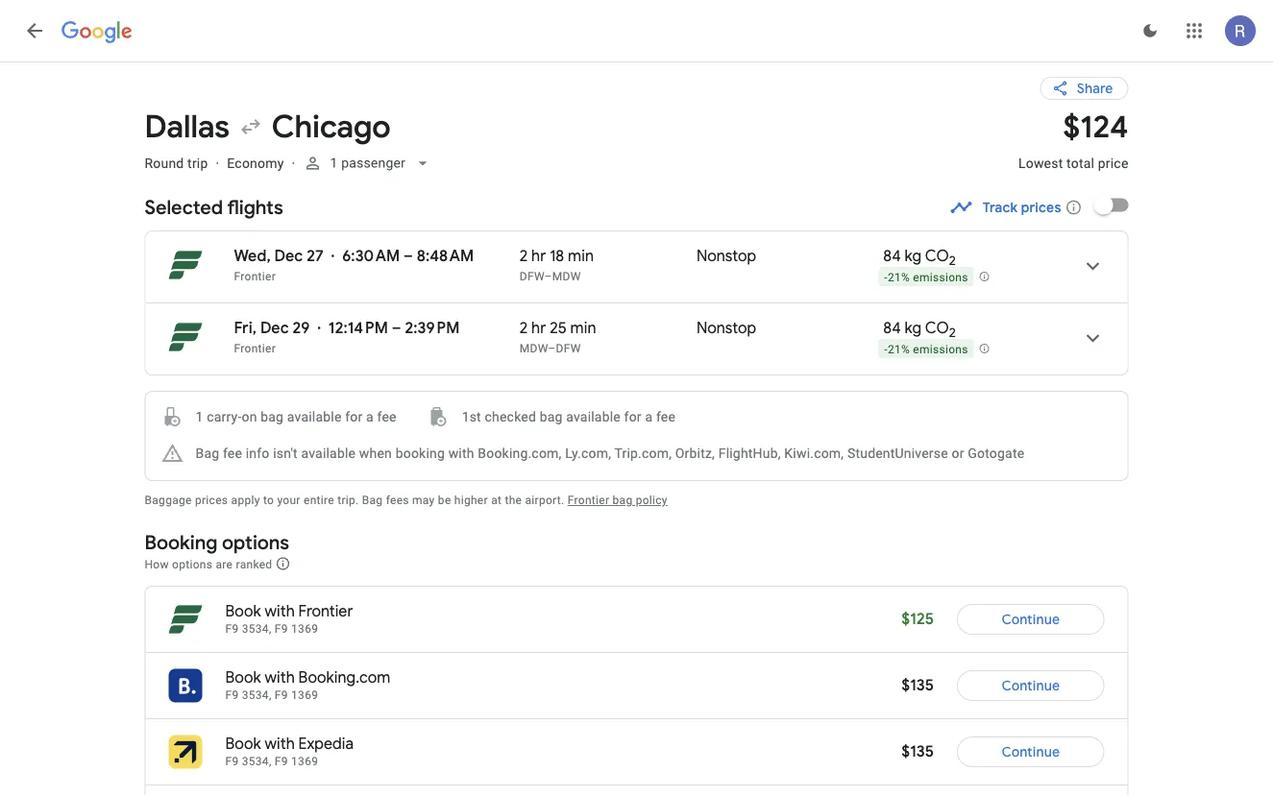 Task type: describe. For each thing, give the bounding box(es) containing it.
dfw inside "2 hr 18 min dfw – mdw"
[[520, 270, 544, 284]]

flight numbers f9 3534, f9 1369 text field for booking.com
[[225, 689, 318, 703]]

checked
[[485, 409, 536, 425]]

list inside main content
[[146, 232, 1128, 375]]

1 horizontal spatial fee
[[377, 409, 397, 425]]

frontier down wed,
[[234, 270, 276, 284]]

Departure time: 12:14 PM. text field
[[329, 319, 388, 338]]

2:39 pm
[[405, 319, 460, 338]]

flight numbers f9 3534, f9 1369 text field for expedia
[[225, 755, 318, 769]]

expedia
[[299, 735, 354, 754]]

continue button for book with frontier
[[957, 597, 1105, 643]]

book with booking.com f9 3534, f9 1369
[[225, 668, 391, 703]]

fees
[[386, 494, 409, 507]]

prices for track
[[1021, 199, 1061, 216]]

flights
[[227, 195, 283, 220]]

0 horizontal spatial fee
[[223, 445, 242, 461]]

-21% emissions for 2 hr 18 min
[[884, 271, 968, 284]]

84 for 2 hr 18 min
[[883, 247, 901, 266]]

passenger
[[341, 155, 405, 171]]

continue button for book with booking.com
[[957, 663, 1105, 709]]

emissions for 2 hr 18 min
[[913, 271, 968, 284]]

the
[[505, 494, 522, 507]]

2 a from the left
[[645, 409, 653, 425]]

dec for fri,
[[260, 319, 289, 338]]

carry-
[[207, 409, 242, 425]]

continue for book with booking.com
[[1002, 678, 1060, 695]]

kg for 2 hr 18 min
[[905, 247, 922, 266]]

apply
[[231, 494, 260, 507]]

1st
[[462, 409, 481, 425]]

mdw inside "2 hr 18 min dfw – mdw"
[[552, 270, 581, 284]]

track prices
[[983, 199, 1061, 216]]

25
[[550, 319, 567, 338]]

 image inside main content
[[216, 155, 219, 171]]

to
[[263, 494, 274, 507]]

$135 for expedia
[[902, 742, 934, 762]]

- for 2 hr 18 min
[[884, 271, 888, 284]]

or
[[952, 445, 965, 461]]

wed,
[[234, 247, 271, 266]]

1 a from the left
[[366, 409, 374, 425]]

ranked
[[236, 558, 272, 571]]

studentuniverse
[[848, 445, 948, 461]]

3534, for book with expedia
[[242, 755, 272, 769]]

21% for 2 hr 18 min
[[888, 271, 910, 284]]

12:14 pm
[[329, 319, 388, 338]]

- for 2 hr 25 min
[[884, 343, 888, 356]]

flight details. return flight on friday, december 29. leaves chicago midway international airport at 12:14 pm on friday, december 29 and arrives at dallas/fort worth international airport at 2:39 pm on friday, december 29. image
[[1070, 315, 1116, 361]]

baggage
[[145, 494, 192, 507]]

change appearance image
[[1127, 8, 1173, 54]]

learn more about booking options element
[[275, 554, 291, 575]]

18
[[550, 247, 564, 266]]

track
[[983, 199, 1018, 216]]

fri, dec 29
[[234, 319, 310, 338]]

84 kg co 2 for 2 hr 18 min
[[883, 247, 956, 269]]

1 vertical spatial bag
[[362, 494, 383, 507]]

trip.com,
[[615, 445, 672, 461]]

hr for 25
[[532, 319, 546, 338]]

– left arrival time: 8:48 am. text box
[[404, 247, 413, 266]]

total
[[1067, 155, 1095, 171]]

available for with
[[301, 445, 356, 461]]

fri,
[[234, 319, 257, 338]]

book for book with booking.com
[[225, 668, 261, 688]]

with down 1st
[[448, 445, 474, 461]]

29
[[293, 319, 310, 338]]

$125
[[902, 610, 934, 629]]

Arrival time: 2:39 PM. text field
[[405, 319, 460, 338]]

frontier down fri,
[[234, 342, 276, 356]]

6:30 am – 8:48 am
[[342, 247, 474, 266]]

book with frontier f9 3534, f9 1369
[[225, 602, 353, 636]]

1 for from the left
[[345, 409, 363, 425]]

learn more about booking options image
[[275, 556, 291, 572]]

entire
[[304, 494, 334, 507]]

booking
[[396, 445, 445, 461]]

with for expedia
[[265, 735, 295, 754]]

mdw inside 2 hr 25 min mdw – dfw
[[520, 342, 548, 356]]

2 horizontal spatial bag
[[613, 494, 633, 507]]

1 passenger
[[330, 155, 405, 171]]

2 for from the left
[[624, 409, 642, 425]]

share
[[1077, 80, 1113, 97]]

airport.
[[525, 494, 565, 507]]

6:30 am
[[342, 247, 400, 266]]

2 horizontal spatial fee
[[656, 409, 676, 425]]

round trip
[[145, 155, 208, 171]]

book for book with expedia
[[225, 735, 261, 754]]

1369 for expedia
[[291, 755, 318, 769]]

– inside "2 hr 18 min dfw – mdw"
[[544, 270, 552, 284]]

co for 2 hr 18 min
[[925, 247, 949, 266]]

frontier right airport.
[[568, 494, 610, 507]]

$124 lowest total price
[[1019, 107, 1129, 171]]

kg for 2 hr 25 min
[[905, 319, 922, 338]]

2 inside 2 hr 25 min mdw – dfw
[[520, 319, 528, 338]]

1st checked bag available for a fee
[[462, 409, 676, 425]]

baggage prices apply to your entire trip.  bag fees may be higher at the airport. frontier bag policy
[[145, 494, 668, 507]]

 image inside departing flight on wednesday, december 27. leaves dallas/fort worth international airport at 6:30 am on wednesday, december 27 and arrives at chicago midway international airport at 8:48 am on wednesday, december 27. element
[[331, 247, 335, 266]]

3534, for book with booking.com
[[242, 689, 272, 703]]

min for 2 hr 18 min
[[568, 247, 594, 266]]

at
[[491, 494, 502, 507]]

info
[[246, 445, 270, 461]]

chicago
[[272, 107, 391, 147]]

nonstop for 2 hr 18 min
[[697, 247, 757, 266]]

orbitz,
[[675, 445, 715, 461]]

ly.com,
[[565, 445, 611, 461]]

12:14 pm – 2:39 pm
[[329, 319, 460, 338]]

return flight on friday, december 29. leaves chicago midway international airport at 12:14 pm on friday, december 29 and arrives at dallas/fort worth international airport at 2:39 pm on friday, december 29. element
[[234, 319, 460, 338]]

booking.com
[[299, 668, 391, 688]]

how options are ranked
[[145, 558, 275, 571]]



Task type: vqa. For each thing, say whether or not it's contained in the screenshot.
"CA" inside 16632 1/2 Marquez Ave, Pacific Palisades, CA 90272
no



Task type: locate. For each thing, give the bounding box(es) containing it.
1 vertical spatial continue
[[1002, 678, 1060, 695]]

3534, inside book with frontier f9 3534, f9 1369
[[242, 623, 272, 636]]

flight numbers f9 3534, f9 1369 text field up book with expedia f9 3534, f9 1369
[[225, 689, 318, 703]]

fee left info
[[223, 445, 242, 461]]

 image right 27
[[331, 247, 335, 266]]

0 vertical spatial kg
[[905, 247, 922, 266]]

0 vertical spatial book
[[225, 602, 261, 622]]

nonstop flight. element
[[697, 247, 757, 269], [697, 319, 757, 341]]

gotogate
[[968, 445, 1025, 461]]

min inside "2 hr 18 min dfw – mdw"
[[568, 247, 594, 266]]

bag
[[261, 409, 284, 425], [540, 409, 563, 425], [613, 494, 633, 507]]

nonstop flight. element for 2 hr 25 min
[[697, 319, 757, 341]]

 image right economy
[[292, 155, 295, 171]]

–
[[404, 247, 413, 266], [544, 270, 552, 284], [392, 319, 401, 338], [548, 342, 556, 356]]

1 emissions from the top
[[913, 271, 968, 284]]

1 vertical spatial 84
[[883, 319, 901, 338]]

book for book with frontier
[[225, 602, 261, 622]]

0 vertical spatial -21% emissions
[[884, 271, 968, 284]]

1 - from the top
[[884, 271, 888, 284]]

on
[[242, 409, 257, 425]]

may
[[412, 494, 435, 507]]

booking
[[145, 530, 218, 555]]

1 horizontal spatial options
[[222, 530, 289, 555]]

prices
[[1021, 199, 1061, 216], [195, 494, 228, 507]]

3 continue from the top
[[1002, 744, 1060, 761]]

be
[[438, 494, 451, 507]]

2 kg from the top
[[905, 319, 922, 338]]

1 carry-on bag available for a fee
[[196, 409, 397, 425]]

f9
[[225, 623, 239, 636], [275, 623, 288, 636], [225, 689, 239, 703], [275, 689, 288, 703], [225, 755, 239, 769], [275, 755, 288, 769]]

1 for 1 passenger
[[330, 155, 338, 171]]

min right the 18
[[568, 247, 594, 266]]

0 vertical spatial min
[[568, 247, 594, 266]]

continue for book with expedia
[[1002, 744, 1060, 761]]

go back image
[[23, 19, 46, 42]]

8:48 am
[[417, 247, 474, 266]]

book up f9 3534, f9 1369 text box
[[225, 602, 261, 622]]

None text field
[[1019, 107, 1129, 188]]

0 vertical spatial hr
[[532, 247, 546, 266]]

-21% emissions for 2 hr 25 min
[[884, 343, 968, 356]]

when
[[359, 445, 392, 461]]

2 book from the top
[[225, 668, 261, 688]]

dfw up 2 hr 25 min mdw – dfw on the top
[[520, 270, 544, 284]]

dfw inside 2 hr 25 min mdw – dfw
[[556, 342, 581, 356]]

1 vertical spatial kg
[[905, 319, 922, 338]]

0 vertical spatial -
[[884, 271, 888, 284]]

1369
[[291, 623, 318, 636], [291, 689, 318, 703], [291, 755, 318, 769]]

min
[[568, 247, 594, 266], [570, 319, 596, 338]]

21% for 2 hr 25 min
[[888, 343, 910, 356]]

2 vertical spatial 1369
[[291, 755, 318, 769]]

available up ly.com,
[[566, 409, 621, 425]]

1 vertical spatial 1
[[196, 409, 203, 425]]

Arrival time: 8:48 AM. text field
[[417, 247, 474, 266]]

flighthub,
[[719, 445, 781, 461]]

2 3534, from the top
[[242, 689, 272, 703]]

3534, for book with frontier
[[242, 623, 272, 636]]

1 21% from the top
[[888, 271, 910, 284]]

1 horizontal spatial mdw
[[552, 270, 581, 284]]

fee up the trip.com,
[[656, 409, 676, 425]]

with for booking.com
[[265, 668, 295, 688]]

1 vertical spatial  image
[[331, 247, 335, 266]]

are
[[216, 558, 233, 571]]

2 84 from the top
[[883, 319, 901, 338]]

1 1369 from the top
[[291, 623, 318, 636]]

departing flight on wednesday, december 27. leaves dallas/fort worth international airport at 6:30 am on wednesday, december 27 and arrives at chicago midway international airport at 8:48 am on wednesday, december 27. element
[[234, 247, 474, 266]]

fee up 'when'
[[377, 409, 397, 425]]

emissions for 2 hr 25 min
[[913, 343, 968, 356]]

3 book from the top
[[225, 735, 261, 754]]

kiwi.com,
[[785, 445, 844, 461]]

2 135 us dollars text field from the top
[[902, 742, 934, 762]]

1 nonstop from the top
[[697, 247, 757, 266]]

1 $135 from the top
[[902, 676, 934, 696]]

bag
[[196, 445, 219, 461], [362, 494, 383, 507]]

1 continue button from the top
[[957, 597, 1105, 643]]

policy
[[636, 494, 668, 507]]

1 vertical spatial dfw
[[556, 342, 581, 356]]

1 vertical spatial options
[[172, 558, 213, 571]]

none text field inside main content
[[1019, 107, 1129, 188]]

Dallas to Chicago and back text field
[[145, 107, 996, 147]]

1 vertical spatial 84 kg co 2
[[883, 319, 956, 341]]

with down f9 3534, f9 1369 text box
[[265, 668, 295, 688]]

2 vertical spatial continue button
[[957, 729, 1105, 776]]

1 vertical spatial min
[[570, 319, 596, 338]]

bag right checked
[[540, 409, 563, 425]]

3 3534, from the top
[[242, 755, 272, 769]]

main content containing dallas
[[145, 62, 1129, 797]]

2 21% from the top
[[888, 343, 910, 356]]

available up isn't
[[287, 409, 342, 425]]

0 vertical spatial nonstop flight. element
[[697, 247, 757, 269]]

3534, inside book with booking.com f9 3534, f9 1369
[[242, 689, 272, 703]]

0 vertical spatial $135
[[902, 676, 934, 696]]

book with expedia f9 3534, f9 1369
[[225, 735, 354, 769]]

1 horizontal spatial for
[[624, 409, 642, 425]]

bag left the policy
[[613, 494, 633, 507]]

options down booking
[[172, 558, 213, 571]]

135 US dollars text field
[[902, 676, 934, 696], [902, 742, 934, 762]]

bag right trip.
[[362, 494, 383, 507]]

3534, down book with booking.com f9 3534, f9 1369
[[242, 755, 272, 769]]

1369 up book with booking.com f9 3534, f9 1369
[[291, 623, 318, 636]]

 image
[[216, 155, 219, 171]]

2
[[520, 247, 528, 266], [949, 252, 956, 269], [520, 319, 528, 338], [949, 325, 956, 341]]

isn't
[[273, 445, 298, 461]]

2 vertical spatial continue
[[1002, 744, 1060, 761]]

1 kg from the top
[[905, 247, 922, 266]]

nonstop flight. element for 2 hr 18 min
[[697, 247, 757, 269]]

list
[[146, 232, 1128, 375]]

1 nonstop flight. element from the top
[[697, 247, 757, 269]]

book down f9 3534, f9 1369 text box
[[225, 668, 261, 688]]

total duration 2 hr 25 min. element
[[520, 319, 697, 341]]

2 hr 18 min dfw – mdw
[[520, 247, 594, 284]]

84
[[883, 247, 901, 266], [883, 319, 901, 338]]

2 84 kg co 2 from the top
[[883, 319, 956, 341]]

book inside book with expedia f9 3534, f9 1369
[[225, 735, 261, 754]]

0 horizontal spatial mdw
[[520, 342, 548, 356]]

main content
[[145, 62, 1129, 797]]

1 vertical spatial $135
[[902, 742, 934, 762]]

124 us dollars element
[[1063, 107, 1129, 147]]

hr inside 2 hr 25 min mdw – dfw
[[532, 319, 546, 338]]

min for 2 hr 25 min
[[570, 319, 596, 338]]

bag fee info isn't available when booking with booking.com, ly.com, trip.com, orbitz, flighthub, kiwi.com, studentuniverse or gotogate
[[196, 445, 1025, 461]]

– left 2:39 pm text field
[[392, 319, 401, 338]]

135 us dollars text field for expedia
[[902, 742, 934, 762]]

2 flight numbers f9 3534, f9 1369 text field from the top
[[225, 755, 318, 769]]

1 inside 1 passenger popup button
[[330, 155, 338, 171]]

1369 down booking.com
[[291, 689, 318, 703]]

0 vertical spatial flight numbers f9 3534, f9 1369 text field
[[225, 689, 318, 703]]

Departure time: 6:30 AM. text field
[[342, 247, 400, 266]]

2 nonstop flight. element from the top
[[697, 319, 757, 341]]

1 horizontal spatial a
[[645, 409, 653, 425]]

0 vertical spatial continue
[[1002, 611, 1060, 629]]

3 continue button from the top
[[957, 729, 1105, 776]]

0 vertical spatial dfw
[[520, 270, 544, 284]]

2 hr 25 min mdw – dfw
[[520, 319, 596, 356]]

0 vertical spatial 1
[[330, 155, 338, 171]]

mdw up checked
[[520, 342, 548, 356]]

1 horizontal spatial bag
[[362, 494, 383, 507]]

1 hr from the top
[[532, 247, 546, 266]]

1 left carry-
[[196, 409, 203, 425]]

1 passenger button
[[295, 140, 440, 186]]

0 vertical spatial bag
[[196, 445, 219, 461]]

share button
[[1041, 77, 1129, 100]]

1369 inside book with booking.com f9 3534, f9 1369
[[291, 689, 318, 703]]

kg
[[905, 247, 922, 266], [905, 319, 922, 338]]

1 horizontal spatial dfw
[[556, 342, 581, 356]]

1 vertical spatial co
[[925, 319, 949, 338]]

2 - from the top
[[884, 343, 888, 356]]

-
[[884, 271, 888, 284], [884, 343, 888, 356]]

2 continue button from the top
[[957, 663, 1105, 709]]

co for 2 hr 25 min
[[925, 319, 949, 338]]

21%
[[888, 271, 910, 284], [888, 343, 910, 356]]

0 horizontal spatial  image
[[292, 155, 295, 171]]

0 vertical spatial 3534,
[[242, 623, 272, 636]]

0 vertical spatial  image
[[292, 155, 295, 171]]

2 nonstop from the top
[[697, 319, 757, 338]]

1369 down expedia
[[291, 755, 318, 769]]

1 vertical spatial -
[[884, 343, 888, 356]]

economy
[[227, 155, 284, 171]]

2 continue from the top
[[1002, 678, 1060, 695]]

dfw down 25
[[556, 342, 581, 356]]

1 vertical spatial emissions
[[913, 343, 968, 356]]

options for how
[[172, 558, 213, 571]]

1 flight numbers f9 3534, f9 1369 text field from the top
[[225, 689, 318, 703]]

booking options
[[145, 530, 289, 555]]

frontier inside book with frontier f9 3534, f9 1369
[[299, 602, 353, 622]]

0 horizontal spatial options
[[172, 558, 213, 571]]

with up f9 3534, f9 1369 text box
[[265, 602, 295, 622]]

1 horizontal spatial  image
[[331, 247, 335, 266]]

3 1369 from the top
[[291, 755, 318, 769]]

1 book from the top
[[225, 602, 261, 622]]

booking.com,
[[478, 445, 562, 461]]

1 vertical spatial prices
[[195, 494, 228, 507]]

learn more about tracked prices image
[[1065, 199, 1083, 216]]

1 vertical spatial nonstop
[[697, 319, 757, 338]]

0 vertical spatial 135 us dollars text field
[[902, 676, 934, 696]]

0 vertical spatial 84
[[883, 247, 901, 266]]

dec for wed,
[[274, 247, 303, 266]]

with inside book with expedia f9 3534, f9 1369
[[265, 735, 295, 754]]

– down the 18
[[544, 270, 552, 284]]

0 horizontal spatial 1
[[196, 409, 203, 425]]

continue
[[1002, 611, 1060, 629], [1002, 678, 1060, 695], [1002, 744, 1060, 761]]

list containing wed, dec 27
[[146, 232, 1128, 375]]

selected
[[145, 195, 223, 220]]

1 vertical spatial flight numbers f9 3534, f9 1369 text field
[[225, 755, 318, 769]]

bag right on
[[261, 409, 284, 425]]

nonstop for 2 hr 25 min
[[697, 319, 757, 338]]

1 vertical spatial 135 us dollars text field
[[902, 742, 934, 762]]

1 vertical spatial book
[[225, 668, 261, 688]]

hr left 25
[[532, 319, 546, 338]]

for up 'when'
[[345, 409, 363, 425]]

$124
[[1063, 107, 1129, 147]]

1369 for booking.com
[[291, 689, 318, 703]]

1 vertical spatial mdw
[[520, 342, 548, 356]]

2 hr from the top
[[532, 319, 546, 338]]

continue button for book with expedia
[[957, 729, 1105, 776]]

0 vertical spatial emissions
[[913, 271, 968, 284]]

125 US dollars text field
[[902, 610, 934, 629]]

1 down chicago
[[330, 155, 338, 171]]

27
[[307, 247, 324, 266]]

1 vertical spatial -21% emissions
[[884, 343, 968, 356]]

your
[[277, 494, 301, 507]]

1 vertical spatial hr
[[532, 319, 546, 338]]

0 horizontal spatial dfw
[[520, 270, 544, 284]]

book left expedia
[[225, 735, 261, 754]]

book
[[225, 602, 261, 622], [225, 668, 261, 688], [225, 735, 261, 754]]

2 co from the top
[[925, 319, 949, 338]]

1 for 1 carry-on bag available for a fee
[[196, 409, 203, 425]]

3534, down ranked
[[242, 623, 272, 636]]

0 horizontal spatial bag
[[261, 409, 284, 425]]

1 -21% emissions from the top
[[884, 271, 968, 284]]

dec left 27
[[274, 247, 303, 266]]

0 horizontal spatial prices
[[195, 494, 228, 507]]

2 inside "2 hr 18 min dfw – mdw"
[[520, 247, 528, 266]]

2 emissions from the top
[[913, 343, 968, 356]]

fee
[[377, 409, 397, 425], [656, 409, 676, 425], [223, 445, 242, 461]]

– inside 2 hr 25 min mdw – dfw
[[548, 342, 556, 356]]

1 3534, from the top
[[242, 623, 272, 636]]

$135
[[902, 676, 934, 696], [902, 742, 934, 762]]

0 vertical spatial options
[[222, 530, 289, 555]]

1 vertical spatial 1369
[[291, 689, 318, 703]]

1 vertical spatial nonstop flight. element
[[697, 319, 757, 341]]

1 vertical spatial dec
[[260, 319, 289, 338]]

hr inside "2 hr 18 min dfw – mdw"
[[532, 247, 546, 266]]

with inside book with booking.com f9 3534, f9 1369
[[265, 668, 295, 688]]

dec left 29
[[260, 319, 289, 338]]

dallas
[[145, 107, 230, 147]]

none text field containing $124
[[1019, 107, 1129, 188]]

min right 25
[[570, 319, 596, 338]]

1 vertical spatial continue button
[[957, 663, 1105, 709]]

continue for book with frontier
[[1002, 611, 1060, 629]]

– down 25
[[548, 342, 556, 356]]

book inside book with frontier f9 3534, f9 1369
[[225, 602, 261, 622]]

0 vertical spatial 84 kg co 2
[[883, 247, 956, 269]]

0 vertical spatial dec
[[274, 247, 303, 266]]

nonstop
[[697, 247, 757, 266], [697, 319, 757, 338]]

price
[[1098, 155, 1129, 171]]

0 vertical spatial 1369
[[291, 623, 318, 636]]

$135 for booking.com
[[902, 676, 934, 696]]

lowest
[[1019, 155, 1063, 171]]

0 vertical spatial mdw
[[552, 270, 581, 284]]

co
[[925, 247, 949, 266], [925, 319, 949, 338]]

options up ranked
[[222, 530, 289, 555]]

round
[[145, 155, 184, 171]]

higher
[[454, 494, 488, 507]]

84 for 2 hr 25 min
[[883, 319, 901, 338]]

2 -21% emissions from the top
[[884, 343, 968, 356]]

Flight numbers F9 3534, F9 1369 text field
[[225, 623, 318, 636]]

dfw
[[520, 270, 544, 284], [556, 342, 581, 356]]

0 horizontal spatial a
[[366, 409, 374, 425]]

Flight numbers F9 3534, F9 1369 text field
[[225, 689, 318, 703], [225, 755, 318, 769]]

3534, up book with expedia f9 3534, f9 1369
[[242, 689, 272, 703]]

2 1369 from the top
[[291, 689, 318, 703]]

with for frontier
[[265, 602, 295, 622]]

bag down carry-
[[196, 445, 219, 461]]

total duration 2 hr 18 min. element
[[520, 247, 697, 269]]

for
[[345, 409, 363, 425], [624, 409, 642, 425]]

continue button
[[957, 597, 1105, 643], [957, 663, 1105, 709], [957, 729, 1105, 776]]

1 horizontal spatial 1
[[330, 155, 338, 171]]

1 continue from the top
[[1002, 611, 1060, 629]]

available for fee
[[287, 409, 342, 425]]

min inside 2 hr 25 min mdw – dfw
[[570, 319, 596, 338]]

1 vertical spatial 21%
[[888, 343, 910, 356]]

1 84 from the top
[[883, 247, 901, 266]]

2 vertical spatial 3534,
[[242, 755, 272, 769]]

1 135 us dollars text field from the top
[[902, 676, 934, 696]]

1369 inside book with expedia f9 3534, f9 1369
[[291, 755, 318, 769]]

hr left the 18
[[532, 247, 546, 266]]

book inside book with booking.com f9 3534, f9 1369
[[225, 668, 261, 688]]

with
[[448, 445, 474, 461], [265, 602, 295, 622], [265, 668, 295, 688], [265, 735, 295, 754]]

3534, inside book with expedia f9 3534, f9 1369
[[242, 755, 272, 769]]

how
[[145, 558, 169, 571]]

1 horizontal spatial bag
[[540, 409, 563, 425]]

prices for baggage
[[195, 494, 228, 507]]

 image
[[292, 155, 295, 171], [331, 247, 335, 266]]

0 vertical spatial prices
[[1021, 199, 1061, 216]]

2 vertical spatial book
[[225, 735, 261, 754]]

1 84 kg co 2 from the top
[[883, 247, 956, 269]]

1369 inside book with frontier f9 3534, f9 1369
[[291, 623, 318, 636]]

a up 'when'
[[366, 409, 374, 425]]

trip
[[188, 155, 208, 171]]

0 vertical spatial 21%
[[888, 271, 910, 284]]

hr for 18
[[532, 247, 546, 266]]

0 vertical spatial continue button
[[957, 597, 1105, 643]]

0 vertical spatial co
[[925, 247, 949, 266]]

with left expedia
[[265, 735, 295, 754]]

trip.
[[338, 494, 359, 507]]

flight numbers f9 3534, f9 1369 text field down expedia
[[225, 755, 318, 769]]

mdw down the 18
[[552, 270, 581, 284]]

0 vertical spatial nonstop
[[697, 247, 757, 266]]

84 kg co 2 for 2 hr 25 min
[[883, 319, 956, 341]]

mdw
[[552, 270, 581, 284], [520, 342, 548, 356]]

options for booking
[[222, 530, 289, 555]]

prices left learn more about tracked prices icon
[[1021, 199, 1061, 216]]

a up the trip.com,
[[645, 409, 653, 425]]

emissions
[[913, 271, 968, 284], [913, 343, 968, 356]]

0 horizontal spatial bag
[[196, 445, 219, 461]]

prices left apply
[[195, 494, 228, 507]]

available right isn't
[[301, 445, 356, 461]]

with inside book with frontier f9 3534, f9 1369
[[265, 602, 295, 622]]

flight details. departing flight on wednesday, december 27. leaves dallas/fort worth international airport at 6:30 am on wednesday, december 27 and arrives at chicago midway international airport at 8:48 am on wednesday, december 27. image
[[1070, 243, 1116, 289]]

1 horizontal spatial prices
[[1021, 199, 1061, 216]]

1 vertical spatial 3534,
[[242, 689, 272, 703]]

1369 for frontier
[[291, 623, 318, 636]]

for up the trip.com,
[[624, 409, 642, 425]]

1 co from the top
[[925, 247, 949, 266]]

frontier bag policy link
[[568, 494, 668, 507]]

135 us dollars text field for booking.com
[[902, 676, 934, 696]]

options
[[222, 530, 289, 555], [172, 558, 213, 571]]

2 $135 from the top
[[902, 742, 934, 762]]

available
[[287, 409, 342, 425], [566, 409, 621, 425], [301, 445, 356, 461]]

selected flights
[[145, 195, 283, 220]]

wed, dec 27
[[234, 247, 324, 266]]

0 horizontal spatial for
[[345, 409, 363, 425]]

frontier up f9 3534, f9 1369 text box
[[299, 602, 353, 622]]

loading results progress bar
[[0, 62, 1273, 65]]

1
[[330, 155, 338, 171], [196, 409, 203, 425]]



